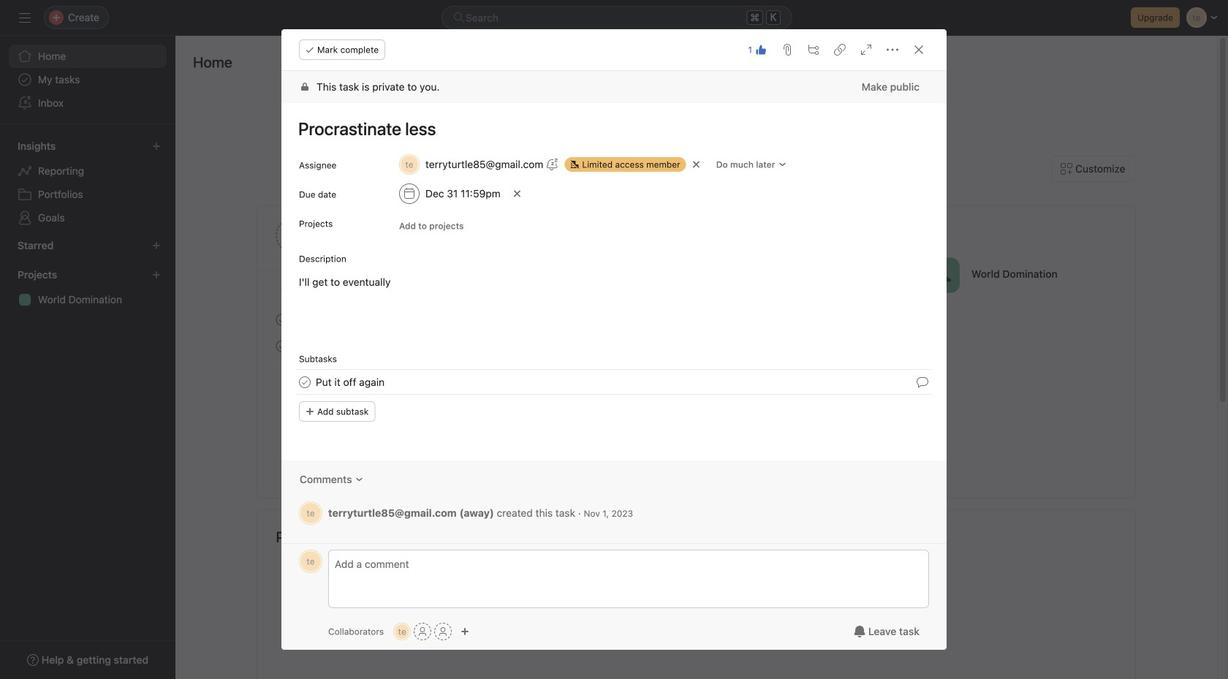 Task type: locate. For each thing, give the bounding box(es) containing it.
1 vertical spatial mark complete image
[[273, 338, 291, 355]]

1 vertical spatial mark complete checkbox
[[296, 374, 314, 391]]

Mark complete checkbox
[[273, 311, 291, 329], [296, 374, 314, 391]]

0 horizontal spatial mark complete checkbox
[[273, 311, 291, 329]]

rocket image
[[934, 267, 952, 284]]

add profile photo image
[[276, 218, 311, 253]]

mark complete checkbox left task name text box at the bottom left of page
[[296, 374, 314, 391]]

mark complete checkbox up mark complete checkbox
[[273, 311, 291, 329]]

0 vertical spatial mark complete image
[[273, 311, 291, 329]]

1 horizontal spatial mark complete checkbox
[[296, 374, 314, 391]]

0 comments. click to go to subtask details and comments image
[[917, 377, 929, 388]]

add or remove collaborators image
[[461, 628, 470, 636]]

hide sidebar image
[[19, 12, 31, 23]]

Mark complete checkbox
[[273, 338, 291, 355]]

list item
[[727, 257, 763, 294], [282, 369, 947, 396]]

mark complete image inside list item
[[296, 374, 314, 391]]

add subtask image
[[808, 44, 820, 56]]

1 like. you liked this task image
[[756, 44, 767, 56]]

mark complete image
[[273, 311, 291, 329], [273, 338, 291, 355], [296, 374, 314, 391]]

mark complete checkbox inside list item
[[296, 374, 314, 391]]

2 vertical spatial mark complete image
[[296, 374, 314, 391]]

insights element
[[0, 133, 176, 233]]

main content
[[282, 71, 947, 543]]

projects element
[[0, 262, 176, 314]]

copy task link image
[[835, 44, 846, 56]]



Task type: describe. For each thing, give the bounding box(es) containing it.
procrastinate less dialog
[[282, 29, 947, 650]]

full screen image
[[861, 44, 873, 56]]

0 vertical spatial list item
[[727, 257, 763, 294]]

attachments: add a file to this task, procrastinate less image
[[782, 44, 794, 56]]

mark complete image for mark complete option to the top
[[273, 311, 291, 329]]

Task Name text field
[[289, 112, 930, 146]]

remove assignee image
[[692, 160, 701, 169]]

comments image
[[355, 475, 364, 484]]

mark complete image for mark complete option within the list item
[[296, 374, 314, 391]]

0 vertical spatial mark complete checkbox
[[273, 311, 291, 329]]

Task Name text field
[[316, 374, 385, 391]]

1 vertical spatial list item
[[282, 369, 947, 396]]

close task pane image
[[913, 44, 925, 56]]

global element
[[0, 36, 176, 124]]

more actions for this task image
[[887, 44, 899, 56]]

clear due date image
[[513, 189, 522, 198]]

mark complete image for mark complete checkbox
[[273, 338, 291, 355]]



Task type: vqa. For each thing, say whether or not it's contained in the screenshot.
Goals inside the Goals can be automatically updated by the progress of sub-goals or projects.
no



